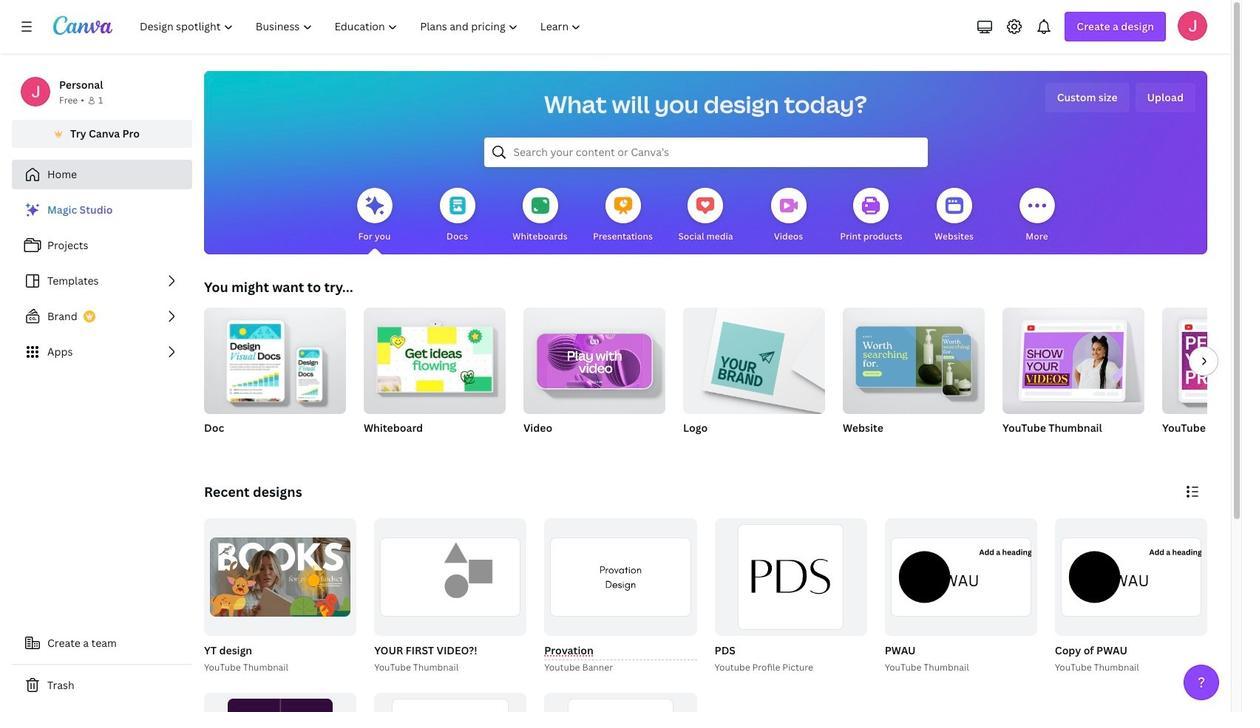 Task type: vqa. For each thing, say whether or not it's contained in the screenshot.
field
yes



Task type: locate. For each thing, give the bounding box(es) containing it.
group
[[204, 302, 346, 454], [204, 302, 346, 414], [364, 302, 506, 454], [364, 302, 506, 414], [843, 302, 985, 454], [843, 302, 985, 414], [1003, 302, 1145, 454], [1003, 302, 1145, 414], [523, 308, 665, 454], [683, 308, 825, 454], [1162, 308, 1242, 454], [1162, 308, 1242, 414], [201, 518, 357, 675], [204, 518, 357, 636], [371, 518, 527, 675], [374, 518, 527, 636], [541, 518, 697, 675], [712, 518, 867, 675], [715, 518, 867, 636], [882, 518, 1037, 675], [885, 518, 1037, 636], [1052, 518, 1207, 675], [1055, 518, 1207, 636], [204, 693, 357, 712], [374, 693, 527, 712], [544, 693, 697, 712]]

None field
[[544, 642, 697, 660]]

list
[[12, 195, 192, 367]]

None search field
[[484, 138, 928, 167]]



Task type: describe. For each thing, give the bounding box(es) containing it.
Search search field
[[514, 138, 898, 166]]

top level navigation element
[[130, 12, 594, 41]]

james peterson image
[[1178, 11, 1207, 41]]



